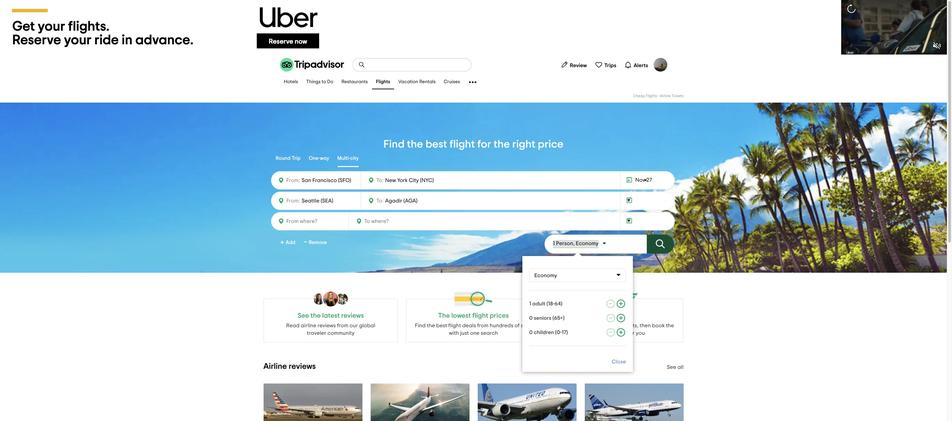 Task type: vqa. For each thing, say whether or not it's contained in the screenshot.


Task type: locate. For each thing, give the bounding box(es) containing it.
from
[[337, 323, 349, 329], [478, 323, 489, 329]]

see left all
[[668, 365, 677, 370]]

flights left vacation
[[376, 80, 391, 84]]

multi-
[[338, 156, 350, 161]]

find inside find the best flight deals from hundreds of sites with just one search
[[415, 323, 426, 329]]

compare
[[599, 323, 621, 329]]

all
[[678, 365, 684, 370]]

close
[[612, 359, 627, 365]]

flights right cheap
[[646, 94, 658, 98]]

one-
[[309, 156, 320, 161]]

flight for for
[[450, 139, 475, 150]]

,
[[574, 241, 575, 246]]

profile picture image
[[654, 58, 668, 72]]

0 vertical spatial reviews
[[342, 313, 364, 319]]

2 vertical spatial reviews
[[289, 363, 316, 371]]

the
[[407, 139, 424, 150], [494, 139, 510, 150], [311, 313, 321, 319], [427, 323, 435, 329], [667, 323, 675, 329]]

1 vertical spatial flight
[[449, 323, 461, 329]]

1 vertical spatial airline
[[264, 363, 287, 371]]

multi-city link
[[338, 151, 359, 167]]

flights,
[[623, 323, 639, 329]]

0
[[530, 316, 533, 321], [530, 330, 533, 336]]

0 horizontal spatial airline
[[264, 363, 287, 371]]

right left price on the top right
[[513, 139, 536, 150]]

use flyscore to compare flights, then book the one that is right for you
[[559, 323, 675, 336]]

from left our
[[337, 323, 349, 329]]

adult
[[533, 301, 546, 307]]

flyscore up 'compare'
[[603, 313, 630, 319]]

0 horizontal spatial 1
[[530, 301, 532, 307]]

0 down sites
[[530, 330, 533, 336]]

use
[[559, 323, 568, 329]]

0 vertical spatial 0
[[530, 316, 533, 321]]

see the latest reviews
[[298, 313, 364, 319]]

flights link
[[372, 75, 395, 89]]

0 vertical spatial see
[[298, 313, 309, 319]]

1 vertical spatial see
[[668, 365, 677, 370]]

see all link
[[668, 365, 684, 370]]

1 horizontal spatial reviews
[[318, 323, 336, 329]]

0 vertical spatial right
[[513, 139, 536, 150]]

see
[[298, 313, 309, 319], [668, 365, 677, 370]]

from inside find the best flight deals from hundreds of sites with just one search
[[478, 323, 489, 329]]

2 0 from the top
[[530, 330, 533, 336]]

17)
[[562, 330, 568, 336]]

cruises
[[444, 80, 460, 84]]

1 for 1 person , economy
[[553, 241, 555, 246]]

with
[[449, 331, 459, 336]]

trips
[[605, 63, 617, 68]]

1 horizontal spatial to
[[592, 323, 597, 329]]

economy
[[576, 241, 599, 246], [535, 273, 558, 279]]

1 person , economy
[[553, 241, 599, 246]]

1 left person
[[553, 241, 555, 246]]

1 horizontal spatial from
[[478, 323, 489, 329]]

0 seniors (65+)
[[530, 316, 565, 321]]

1 vertical spatial to where? text field
[[384, 197, 447, 205]]

best for for
[[426, 139, 448, 150]]

the lowest flight prices
[[439, 313, 509, 319]]

trips link
[[593, 58, 620, 72]]

to:
[[377, 178, 384, 183], [377, 198, 384, 204]]

1 vertical spatial flyscore
[[569, 323, 591, 329]]

1 vertical spatial to:
[[377, 198, 384, 204]]

reviews inside read airline reviews from our global traveler community
[[318, 323, 336, 329]]

flight left for
[[450, 139, 475, 150]]

alerts
[[634, 63, 649, 68]]

To where? text field
[[384, 176, 447, 185], [384, 197, 447, 205], [363, 217, 422, 226]]

2 vertical spatial from where? text field
[[285, 217, 345, 226]]

1 from from the left
[[337, 323, 349, 329]]

rentals
[[420, 80, 436, 84]]

1 vertical spatial -
[[304, 237, 307, 248]]

1 horizontal spatial airline
[[660, 94, 671, 98]]

1 vertical spatial to
[[592, 323, 597, 329]]

1 horizontal spatial flyscore
[[603, 313, 630, 319]]

see all
[[668, 365, 684, 370]]

economy right , in the bottom right of the page
[[576, 241, 599, 246]]

0 vertical spatial flight
[[450, 139, 475, 150]]

2 to: from the top
[[377, 198, 384, 204]]

0 horizontal spatial find
[[384, 139, 405, 150]]

0 vertical spatial best
[[426, 139, 448, 150]]

1 vertical spatial 1
[[530, 301, 532, 307]]

see up the airline
[[298, 313, 309, 319]]

1 0 from the top
[[530, 316, 533, 321]]

airline
[[660, 94, 671, 98], [264, 363, 287, 371]]

0 horizontal spatial see
[[298, 313, 309, 319]]

find
[[384, 139, 405, 150], [415, 323, 426, 329]]

review link
[[558, 58, 590, 72]]

sites
[[521, 323, 533, 329]]

flyscore up one
[[569, 323, 591, 329]]

2 from: from the top
[[287, 198, 300, 204]]

1 vertical spatial flights
[[646, 94, 658, 98]]

reviews
[[342, 313, 364, 319], [318, 323, 336, 329], [289, 363, 316, 371]]

0 for 0 seniors (65+)
[[530, 316, 533, 321]]

do
[[328, 80, 334, 84]]

None search field
[[353, 59, 471, 71]]

2 from from the left
[[478, 323, 489, 329]]

one-way
[[309, 156, 330, 161]]

0 vertical spatial airline
[[660, 94, 671, 98]]

0 horizontal spatial to
[[322, 80, 326, 84]]

economy up 1 adult (18-64)
[[535, 273, 558, 279]]

1 for 1 adult (18-64)
[[530, 301, 532, 307]]

alerts link
[[622, 58, 651, 72]]

best for deals
[[437, 323, 448, 329]]

1 vertical spatial right
[[615, 331, 627, 336]]

0 vertical spatial from:
[[287, 178, 300, 183]]

0 vertical spatial -
[[659, 94, 660, 98]]

0 horizontal spatial flyscore
[[569, 323, 591, 329]]

1 horizontal spatial 1
[[553, 241, 555, 246]]

1 horizontal spatial -
[[659, 94, 660, 98]]

to where? text field for from where? text box to the middle
[[384, 197, 447, 205]]

1 vertical spatial 0
[[530, 330, 533, 336]]

to up one
[[592, 323, 597, 329]]

1 to: from the top
[[377, 178, 384, 183]]

1
[[553, 241, 555, 246], [530, 301, 532, 307]]

0 vertical spatial flyscore
[[603, 313, 630, 319]]

1 vertical spatial from:
[[287, 198, 300, 204]]

1 horizontal spatial economy
[[576, 241, 599, 246]]

the inside use flyscore to compare flights, then book the one that is right for you
[[667, 323, 675, 329]]

search image
[[359, 61, 365, 68]]

flights
[[376, 80, 391, 84], [646, 94, 658, 98]]

1 horizontal spatial flights
[[646, 94, 658, 98]]

+
[[280, 239, 285, 247]]

the
[[439, 313, 450, 319]]

multi-city
[[338, 156, 359, 161]]

27
[[647, 177, 653, 183]]

to left do
[[322, 80, 326, 84]]

the for find the best flight deals from hundreds of sites with just one search
[[427, 323, 435, 329]]

to
[[322, 80, 326, 84], [592, 323, 597, 329]]

1 horizontal spatial see
[[668, 365, 677, 370]]

see for see the latest reviews
[[298, 313, 309, 319]]

then
[[640, 323, 651, 329]]

flight up 'with'
[[449, 323, 461, 329]]

cheap
[[634, 94, 646, 98]]

1 left adult
[[530, 301, 532, 307]]

- left remove at bottom left
[[304, 237, 307, 248]]

(0-
[[556, 330, 562, 336]]

0 vertical spatial flights
[[376, 80, 391, 84]]

flight inside find the best flight deals from hundreds of sites with just one search
[[449, 323, 461, 329]]

flight
[[450, 139, 475, 150], [449, 323, 461, 329]]

right right is
[[615, 331, 627, 336]]

0 vertical spatial 1
[[553, 241, 555, 246]]

0 vertical spatial to where? text field
[[384, 176, 447, 185]]

the for see the latest reviews
[[311, 313, 321, 319]]

the inside find the best flight deals from hundreds of sites with just one search
[[427, 323, 435, 329]]

just
[[461, 331, 469, 336]]

0 horizontal spatial from
[[337, 323, 349, 329]]

0 horizontal spatial economy
[[535, 273, 558, 279]]

traveler community
[[307, 331, 355, 336]]

0 horizontal spatial -
[[304, 237, 307, 248]]

book
[[653, 323, 665, 329]]

1 vertical spatial find
[[415, 323, 426, 329]]

flyscore
[[603, 313, 630, 319], [569, 323, 591, 329]]

0 vertical spatial to:
[[377, 178, 384, 183]]

From where? text field
[[300, 176, 357, 185], [300, 196, 357, 206], [285, 217, 345, 226]]

- left tickets
[[659, 94, 660, 98]]

0 vertical spatial from where? text field
[[300, 176, 357, 185]]

1 horizontal spatial find
[[415, 323, 426, 329]]

1 vertical spatial reviews
[[318, 323, 336, 329]]

round trip
[[276, 156, 301, 161]]

from:
[[287, 178, 300, 183], [287, 198, 300, 204]]

best inside find the best flight deals from hundreds of sites with just one search
[[437, 323, 448, 329]]

0 vertical spatial find
[[384, 139, 405, 150]]

right
[[513, 139, 536, 150], [615, 331, 627, 336]]

1 horizontal spatial right
[[615, 331, 627, 336]]

1 vertical spatial best
[[437, 323, 448, 329]]

0 up sites
[[530, 316, 533, 321]]

lowest
[[452, 313, 471, 319]]

0 vertical spatial economy
[[576, 241, 599, 246]]

- remove
[[304, 237, 327, 248]]

from up one search
[[478, 323, 489, 329]]

vacation
[[399, 80, 419, 84]]



Task type: describe. For each thing, give the bounding box(es) containing it.
1 vertical spatial economy
[[535, 273, 558, 279]]

way
[[320, 156, 330, 161]]

hotels link
[[280, 75, 302, 89]]

advertisement region
[[0, 0, 948, 55]]

see for see all
[[668, 365, 677, 370]]

children
[[534, 330, 554, 336]]

seniors
[[534, 316, 552, 321]]

from inside read airline reviews from our global traveler community
[[337, 323, 349, 329]]

price
[[538, 139, 564, 150]]

for
[[478, 139, 492, 150]]

trip
[[292, 156, 301, 161]]

to where? text field for from where? text box to the top
[[384, 176, 447, 185]]

the for find the best flight for the right price
[[407, 139, 424, 150]]

2 horizontal spatial reviews
[[342, 313, 364, 319]]

flyscore inside use flyscore to compare flights, then book the one that is right for you
[[569, 323, 591, 329]]

one-way link
[[309, 151, 330, 167]]

that
[[599, 331, 609, 336]]

find the best flight for the right price
[[384, 139, 564, 150]]

city
[[350, 156, 359, 161]]

read
[[286, 323, 300, 329]]

things to do
[[306, 80, 334, 84]]

tripadvisor image
[[280, 58, 344, 72]]

round trip link
[[276, 151, 301, 167]]

remove
[[309, 240, 327, 245]]

vacation rentals link
[[395, 75, 440, 89]]

deals
[[463, 323, 476, 329]]

0 horizontal spatial reviews
[[289, 363, 316, 371]]

(18-
[[547, 301, 555, 307]]

1 vertical spatial from where? text field
[[300, 196, 357, 206]]

right inside use flyscore to compare flights, then book the one that is right for you
[[615, 331, 627, 336]]

find for find the best flight deals from hundreds of sites with just one search
[[415, 323, 426, 329]]

find the best flight deals from hundreds of sites with just one search
[[415, 323, 533, 336]]

of
[[515, 323, 520, 329]]

things
[[306, 80, 321, 84]]

add
[[286, 240, 296, 245]]

1 from: from the top
[[287, 178, 300, 183]]

read airline reviews from our global traveler community
[[286, 323, 376, 336]]

latest
[[322, 313, 340, 319]]

review
[[570, 63, 587, 68]]

airline reviews link
[[264, 363, 316, 371]]

to inside use flyscore to compare flights, then book the one that is right for you
[[592, 323, 597, 329]]

flight prices
[[473, 313, 509, 319]]

nov
[[636, 177, 646, 183]]

+ add
[[280, 239, 296, 247]]

things to do link
[[302, 75, 338, 89]]

airline reviews
[[264, 363, 316, 371]]

global
[[359, 323, 376, 329]]

nov 27
[[636, 177, 653, 183]]

64)
[[555, 301, 563, 307]]

0 for 0 children (0-17)
[[530, 330, 533, 336]]

our
[[350, 323, 358, 329]]

find for find the best flight for the right price
[[384, 139, 405, 150]]

2 vertical spatial to where? text field
[[363, 217, 422, 226]]

0 horizontal spatial flights
[[376, 80, 391, 84]]

cruises link
[[440, 75, 465, 89]]

vacation rentals
[[399, 80, 436, 84]]

(65+)
[[553, 316, 565, 321]]

cheap flights - airline tickets
[[634, 94, 684, 98]]

restaurants
[[342, 80, 368, 84]]

tickets
[[672, 94, 684, 98]]

hundreds
[[490, 323, 514, 329]]

is
[[610, 331, 614, 336]]

hotels
[[284, 80, 298, 84]]

0 children (0-17)
[[530, 330, 568, 336]]

0 vertical spatial to
[[322, 80, 326, 84]]

airline
[[301, 323, 317, 329]]

person
[[557, 241, 574, 246]]

1 adult (18-64)
[[530, 301, 563, 307]]

round
[[276, 156, 291, 161]]

0 horizontal spatial right
[[513, 139, 536, 150]]

restaurants link
[[338, 75, 372, 89]]

flight for deals
[[449, 323, 461, 329]]

one search
[[470, 331, 498, 336]]

for you
[[628, 331, 645, 336]]

one
[[588, 331, 598, 336]]



